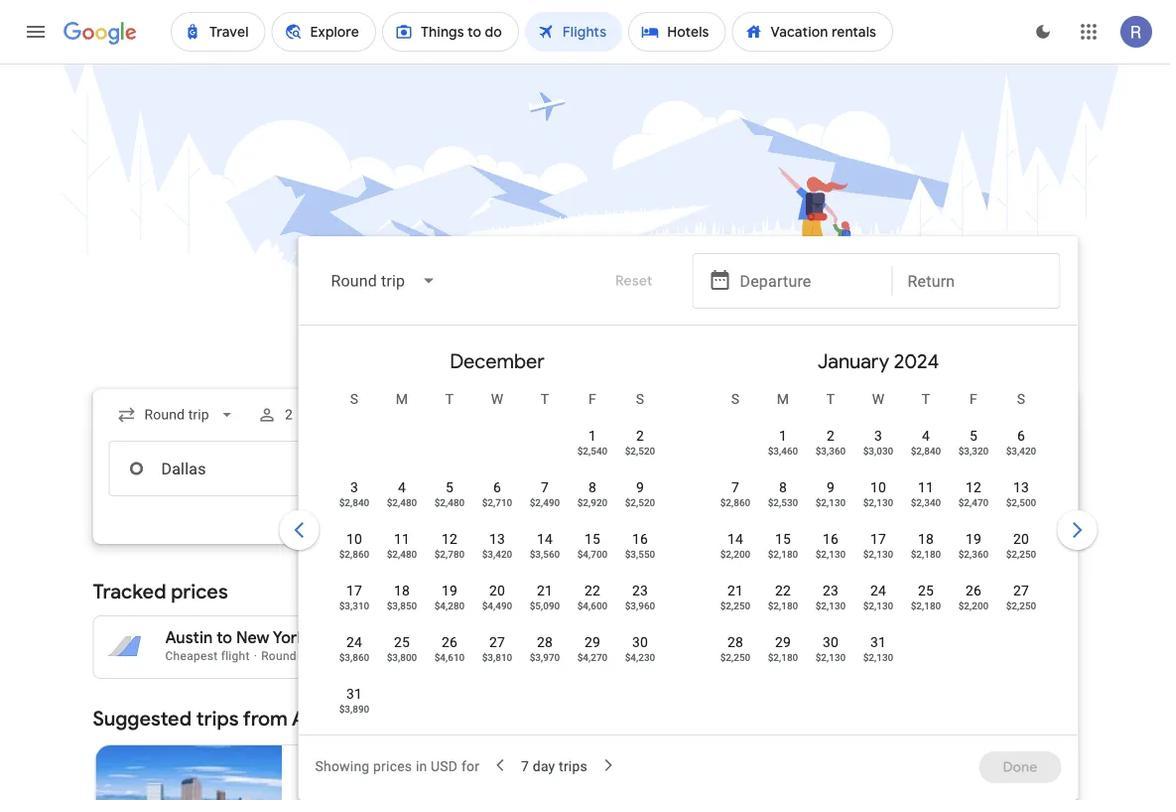 Task type: locate. For each thing, give the bounding box(es) containing it.
1 $3,460
[[769, 428, 799, 457]]

2 horizontal spatial prices
[[848, 625, 882, 639]]

$3,460
[[769, 445, 799, 457]]

1 14 from the left
[[538, 531, 554, 547]]

21 up $5,090
[[538, 582, 554, 599]]

, 2496 us dollars element
[[1007, 497, 1038, 508]]

2 28 from the left
[[728, 634, 744, 650]]

austin down sun, dec 31 element on the bottom left
[[292, 706, 351, 731]]

22 up $4,600
[[585, 582, 601, 599]]

row containing 17
[[331, 572, 665, 629]]

6 for 6 $3,420
[[1018, 428, 1026, 444]]

8 inside 8 $2,530
[[780, 479, 788, 496]]

19 inside "19 $2,360"
[[967, 531, 983, 547]]

1 vertical spatial 25
[[395, 634, 411, 650]]

31 for 31 $3,890
[[347, 686, 363, 702]]

1 horizontal spatial 11
[[919, 479, 935, 496]]

0 horizontal spatial 11
[[395, 531, 411, 547]]

, 2706 us dollars element
[[483, 497, 513, 508]]

Return text field
[[908, 254, 1045, 308]]

0 vertical spatial $2,200
[[721, 548, 752, 560]]

daily
[[801, 641, 827, 654]]

29 for 29 $4,270
[[585, 634, 601, 650]]

10 for 10 $2,860
[[347, 531, 363, 547]]

austin inside tracked prices region
[[165, 628, 213, 648]]

$2,840 inside december row group
[[340, 497, 370, 508]]

0 vertical spatial 10
[[871, 479, 887, 496]]

0 horizontal spatial 24
[[347, 634, 363, 650]]

$2,200 for 26
[[959, 600, 990, 612]]

$2,200
[[721, 548, 752, 560], [959, 600, 990, 612]]

1 30 from the left
[[633, 634, 649, 650]]

18 inside 18 $3,850
[[395, 582, 411, 599]]

1 , 2522 us dollars element from the top
[[626, 445, 656, 457]]

$2,250 down can
[[721, 651, 752, 663]]

9 inside 9 $2,130
[[828, 479, 836, 496]]

1 vertical spatial prices
[[848, 625, 882, 639]]

1 horizontal spatial 1
[[780, 428, 788, 444]]

thu, dec 21 element
[[538, 581, 554, 601]]

4 – 11
[[327, 783, 366, 799]]

1 22 from the left
[[585, 582, 601, 599]]

22 inside '22 $4,600'
[[585, 582, 601, 599]]

, 2199 us dollars element up the sun, jan 21 element
[[721, 548, 752, 560]]

1 horizontal spatial 15
[[776, 531, 792, 547]]

0 horizontal spatial 21
[[538, 582, 554, 599]]

1 horizontal spatial 14
[[728, 531, 744, 547]]

1 vertical spatial 6
[[494, 479, 502, 496]]

17 up , 3309 us dollars element
[[347, 582, 363, 599]]

$2,200 for 14
[[721, 548, 752, 560]]

14 down 7 $2,860
[[728, 531, 744, 547]]

0 vertical spatial 11
[[919, 479, 935, 496]]

, 2337 us dollars element
[[912, 497, 942, 508]]

destinations.
[[660, 641, 732, 654]]

tracked
[[93, 579, 166, 604]]

s up sat, dec 2 element
[[637, 391, 645, 407]]

$2,180 for 22
[[769, 600, 799, 612]]

13 inside the 13 $3,420
[[490, 531, 506, 547]]

$2,360
[[959, 548, 990, 560]]

, 2522 us dollars element up sat, dec 16 element
[[626, 497, 656, 508]]

4 inside '4 $2,480'
[[399, 479, 407, 496]]

sat, dec 23 element
[[633, 581, 649, 601]]

$2,860 for 7
[[721, 497, 752, 508]]

1 vertical spatial , 2199 us dollars element
[[959, 600, 990, 612]]

, 2490 us dollars element
[[530, 497, 561, 508]]

1 horizontal spatial 20
[[1014, 531, 1030, 547]]

1 vertical spatial 17
[[347, 582, 363, 599]]

2 m from the left
[[778, 391, 790, 407]]

1 for january 2024
[[780, 428, 788, 444]]

$2,470
[[959, 497, 990, 508]]

7 left mon, jan 8 element
[[732, 479, 740, 496]]

1 vertical spatial 5
[[446, 479, 454, 496]]

15 inside 15 $4,700
[[585, 531, 601, 547]]

$2,180 up mon, jan 22 element
[[769, 548, 799, 560]]

7 inside 7 $2,860
[[732, 479, 740, 496]]

, 3813 us dollars element
[[483, 651, 513, 663]]

sat, jan 20 element
[[1014, 529, 1030, 549]]

0 horizontal spatial $2,860
[[340, 548, 370, 560]]

0 horizontal spatial 20
[[490, 582, 506, 599]]

sun, dec 10 element
[[347, 529, 363, 549]]

round
[[261, 649, 297, 663]]

4 for 4 $2,840
[[923, 428, 931, 444]]

tracked prices region
[[93, 568, 1078, 679]]

$2,480 for 11
[[387, 548, 418, 560]]

13 $2,500
[[1007, 479, 1038, 508]]

0 vertical spatial $2,840
[[912, 445, 942, 457]]

, 3562 us dollars element
[[530, 548, 561, 560]]

1 horizontal spatial $2,840
[[912, 445, 942, 457]]

, 2522 us dollars element up sat, dec 9 'element'
[[626, 445, 656, 457]]

1 vertical spatial $2,840
[[340, 497, 370, 508]]

13 inside "13 $2,500"
[[1014, 479, 1030, 496]]

3 inside the 3 $3,030
[[875, 428, 883, 444]]

0 horizontal spatial 18
[[395, 582, 411, 599]]

prices up to
[[171, 579, 228, 604]]

f for january 2024
[[971, 391, 979, 407]]

mon, dec 25 element
[[395, 633, 411, 652]]

wed, dec 13 element
[[490, 529, 506, 549]]

$3,420 up "sat, jan 13" element
[[1007, 445, 1038, 457]]

0 vertical spatial prices
[[171, 579, 228, 604]]

2 23 from the left
[[824, 582, 840, 599]]

$3,310
[[340, 600, 370, 612]]

s up the sun, jan 7 element
[[732, 391, 741, 407]]

2 button
[[249, 391, 329, 439]]

, 2478 us dollars element for 11
[[387, 548, 418, 560]]

4 s from the left
[[1018, 391, 1027, 407]]

$2,860 inside january 2024 "row group"
[[721, 497, 752, 508]]

, 2858 us dollars element
[[721, 497, 752, 508], [340, 548, 370, 560]]

1 horizontal spatial 5
[[971, 428, 979, 444]]

tracked prices
[[93, 579, 228, 604]]

, 2125 us dollars element for 23
[[816, 600, 847, 612]]

11 inside 11 $2,480
[[395, 531, 411, 547]]

6 up , 3420 us dollars element
[[1018, 428, 1026, 444]]

10 down , 2844 us dollars element
[[347, 531, 363, 547]]

8 up the , 2918 us dollars element
[[589, 479, 597, 496]]

, 2177 us dollars element for 29
[[769, 651, 799, 663]]

$2,520 up sat, dec 9 'element'
[[626, 445, 656, 457]]

16 inside 16 $3,550
[[633, 531, 649, 547]]

26 inside "26 $4,610"
[[442, 634, 458, 650]]

22 for 22 $2,180
[[776, 582, 792, 599]]

1 horizontal spatial 24
[[871, 582, 887, 599]]

1 horizontal spatial , 2199 us dollars element
[[959, 600, 990, 612]]

Departure text field
[[740, 442, 877, 496]]

0 vertical spatial , 2858 us dollars element
[[721, 497, 752, 508]]

26 up the "$4,610"
[[442, 634, 458, 650]]

25 inside 25 $3,800
[[395, 634, 411, 650]]

0 horizontal spatial 15
[[585, 531, 601, 547]]

0 vertical spatial and
[[994, 625, 1014, 639]]

23
[[633, 582, 649, 599], [824, 582, 840, 599]]

$2,180 up selected
[[912, 600, 942, 612]]

15 $2,180
[[769, 531, 799, 560]]

, 2478 us dollars element up 'mon, dec 11' element
[[387, 497, 418, 508]]

10 $2,130
[[864, 479, 895, 508]]

0 vertical spatial 6
[[1018, 428, 1026, 444]]

for inside "google flights can help you track prices for selected flights and destinations. we'll check daily and let you know about significant price changes."
[[885, 625, 901, 639]]

1 horizontal spatial f
[[971, 391, 979, 407]]

1 horizontal spatial for
[[885, 625, 901, 639]]

3
[[875, 428, 883, 444], [351, 479, 359, 496]]

0 vertical spatial 18
[[919, 531, 935, 547]]

14 inside 14 $2,200
[[728, 531, 744, 547]]

, 2858 us dollars element up sun, dec 17 element
[[340, 548, 370, 560]]

1 horizontal spatial 18
[[919, 531, 935, 547]]

16 for 16 $3,550
[[633, 531, 649, 547]]

31 up $3,890
[[347, 686, 363, 702]]

, 2858 us dollars element up sun, jan 14 element
[[721, 497, 752, 508]]

you up daily
[[794, 625, 814, 639]]

3 up , 2844 us dollars element
[[351, 479, 359, 496]]

$2,250 up can
[[721, 600, 752, 612]]

2 inside 2 $3,360
[[828, 428, 836, 444]]

1 $2,520 from the top
[[626, 445, 656, 457]]

0 horizontal spatial 3
[[351, 479, 359, 496]]

row containing 24
[[331, 624, 665, 680]]

, 2522 us dollars element for 2
[[626, 445, 656, 457]]

, 2177 us dollars element down help
[[769, 651, 799, 663]]

28 inside 28 $2,250
[[728, 634, 744, 650]]

trips inside region
[[196, 706, 239, 731]]

$3,420 inside row
[[483, 548, 513, 560]]

january 2024 row group
[[689, 334, 1070, 727]]

11 down '4 $2,480'
[[395, 531, 411, 547]]

18 down $2,340
[[919, 531, 935, 547]]

m up mon, dec 4 element
[[397, 391, 409, 407]]

4 for 4 $2,480
[[399, 479, 407, 496]]

1 horizontal spatial $3,420
[[1007, 445, 1038, 457]]

$2,480 up mon, dec 18 element
[[387, 548, 418, 560]]

21 for 21 $2,250
[[728, 582, 744, 599]]

31 $3,890
[[340, 686, 370, 715]]

0 vertical spatial for
[[885, 625, 901, 639]]

16 inside 16 $2,130
[[824, 531, 840, 547]]

0 horizontal spatial 7
[[521, 758, 529, 775]]

8
[[589, 479, 597, 496], [780, 479, 788, 496]]

2 , 2522 us dollars element from the top
[[626, 497, 656, 508]]

$2,480 for 4
[[387, 497, 418, 508]]

1 horizontal spatial 25
[[919, 582, 935, 599]]

1 horizontal spatial 12
[[967, 479, 983, 496]]

1 vertical spatial $2,860
[[340, 548, 370, 560]]

2 21 from the left
[[728, 582, 744, 599]]

grid
[[307, 334, 1070, 747]]

3 $3,030
[[864, 428, 895, 457]]

0 horizontal spatial 6
[[494, 479, 502, 496]]

0 vertical spatial 20
[[1014, 531, 1030, 547]]

23 inside 23 $3,960
[[633, 582, 649, 599]]

2 $3,360
[[816, 428, 847, 457]]

, 2251 us dollars element down can
[[721, 651, 752, 663]]

22
[[585, 582, 601, 599], [776, 582, 792, 599]]

prices for showing prices in usd for
[[373, 758, 412, 775]]

2 inside 2 $2,520
[[637, 428, 645, 444]]

Return text field
[[908, 442, 1045, 496]]

2 horizontal spatial 2
[[828, 428, 836, 444]]

$3,550
[[626, 548, 656, 560]]

17 inside 17 $3,310
[[347, 582, 363, 599]]

0 horizontal spatial 28
[[538, 634, 554, 650]]

, 2251 us dollars element left all
[[1007, 600, 1038, 612]]

1 vertical spatial 20
[[490, 582, 506, 599]]

$2,860 inside december row group
[[340, 548, 370, 560]]

0 horizontal spatial 9
[[637, 479, 645, 496]]

prices inside "google flights can help you track prices for selected flights and destinations. we'll check daily and let you know about significant price changes."
[[848, 625, 882, 639]]

24 down 17 $2,130
[[871, 582, 887, 599]]

thu, jan 11 element
[[919, 478, 935, 498]]

$4,700
[[578, 548, 609, 560]]

7 inside 7 $2,490
[[542, 479, 550, 496]]

19 up $2,360
[[967, 531, 983, 547]]

sun, jan 7 element
[[732, 478, 740, 498]]

1 horizontal spatial and
[[994, 625, 1014, 639]]

14 inside '14 $3,560'
[[538, 531, 554, 547]]

5 up $3,320 on the right
[[971, 428, 979, 444]]

2 vertical spatial prices
[[373, 758, 412, 775]]

16 $2,130
[[816, 531, 847, 560]]

sat, dec 2 element
[[637, 426, 645, 446]]

19
[[967, 531, 983, 547], [442, 582, 458, 599]]

sun, jan 28 element
[[728, 633, 744, 652]]

1 vertical spatial you
[[871, 641, 891, 654]]

13
[[1014, 479, 1030, 496], [490, 531, 506, 547]]

m inside january 2024 "row group"
[[778, 391, 790, 407]]

18 inside 18 $2,180
[[919, 531, 935, 547]]

20
[[1014, 531, 1030, 547], [490, 582, 506, 599]]

19 $2,360
[[959, 531, 990, 560]]

1 vertical spatial 18
[[395, 582, 411, 599]]

27 left all
[[1014, 582, 1030, 599]]

0 horizontal spatial you
[[794, 625, 814, 639]]

16 up $3,550 at the right of the page
[[633, 531, 649, 547]]

12 inside the 12 $2,470
[[967, 479, 983, 496]]

0 horizontal spatial $2,840
[[340, 497, 370, 508]]

prices left in
[[373, 758, 412, 775]]

1 vertical spatial for
[[462, 758, 480, 775]]

27 up , 3813 us dollars element at the left bottom of the page
[[490, 634, 506, 650]]

25 $2,180
[[912, 582, 942, 612]]

next image
[[1054, 506, 1102, 554]]

0 vertical spatial 24
[[871, 582, 887, 599]]

, 2478 us dollars element
[[387, 497, 418, 508], [435, 497, 466, 508], [387, 548, 418, 560]]

1 horizontal spatial 6
[[1018, 428, 1026, 444]]

1 up $3,460 at bottom right
[[780, 428, 788, 444]]

1 horizontal spatial $2,860
[[721, 497, 752, 508]]

2 8 from the left
[[780, 479, 788, 496]]

trip
[[300, 649, 319, 663]]

wed, jan 24 element
[[871, 581, 887, 601]]

2 22 from the left
[[776, 582, 792, 599]]

1 vertical spatial 11
[[395, 531, 411, 547]]

$2,130 for 31
[[864, 651, 895, 663]]

, 3320 us dollars element
[[959, 445, 990, 457]]

$4,230
[[626, 651, 656, 663]]

trips left from
[[196, 706, 239, 731]]

2 9 from the left
[[828, 479, 836, 496]]

2 w from the left
[[873, 391, 886, 407]]

, 4230 us dollars element
[[626, 651, 656, 663]]

, 2177 us dollars element
[[769, 548, 799, 560], [912, 548, 942, 560], [769, 600, 799, 612], [912, 600, 942, 612], [769, 651, 799, 663]]

$2,530
[[769, 497, 799, 508]]

3 for 3 $2,840
[[351, 479, 359, 496]]

, 2125 us dollars element
[[816, 497, 847, 508], [864, 497, 895, 508], [816, 548, 847, 560], [864, 548, 895, 560], [816, 600, 847, 612], [864, 600, 895, 612], [816, 651, 847, 663], [864, 651, 895, 663]]

1 23 from the left
[[633, 582, 649, 599]]

1 28 from the left
[[538, 634, 554, 650]]

8 up $2,530
[[780, 479, 788, 496]]

wed, jan 10 element
[[871, 478, 887, 498]]

0 horizontal spatial f
[[589, 391, 597, 407]]

tue, jan 23 element
[[824, 581, 840, 601]]

15
[[585, 531, 601, 547], [776, 531, 792, 547]]

$2,200 up flights
[[959, 600, 990, 612]]

, 3549 us dollars element
[[626, 548, 656, 560]]

2 15 from the left
[[776, 531, 792, 547]]

$2,860 up sun, jan 14 element
[[721, 497, 752, 508]]

, 2177 us dollars element up selected
[[912, 600, 942, 612]]

from
[[243, 706, 288, 731]]

1 up , 2543 us dollars element
[[589, 428, 597, 444]]

0 vertical spatial 17
[[871, 531, 887, 547]]

1 w from the left
[[492, 391, 504, 407]]

1 1 from the left
[[589, 428, 597, 444]]

0 horizontal spatial $2,200
[[721, 548, 752, 560]]

None text field
[[109, 441, 389, 497]]

1 vertical spatial austin
[[292, 706, 351, 731]]

9 for 9 $2,130
[[828, 479, 836, 496]]

w down december
[[492, 391, 504, 407]]

round trip
[[261, 649, 319, 663]]

, 2251 us dollars element for 21
[[721, 600, 752, 612]]

wed, jan 17 element
[[871, 529, 887, 549]]

, 2251 us dollars element up sat, jan 27 element
[[1007, 548, 1038, 560]]

15 inside 15 $2,180
[[776, 531, 792, 547]]

w
[[492, 391, 504, 407], [873, 391, 886, 407]]

, 2125 us dollars element for 24
[[864, 600, 895, 612]]

23 for 23 $2,130
[[824, 582, 840, 599]]

, 2478 us dollars element for 5
[[435, 497, 466, 508]]

29
[[585, 634, 601, 650], [776, 634, 792, 650]]

15 down , 2534 us dollars element
[[776, 531, 792, 547]]

2 t from the left
[[541, 391, 550, 407]]

grid containing december
[[307, 334, 1070, 747]]

23 up track
[[824, 582, 840, 599]]

f inside january 2024 "row group"
[[971, 391, 979, 407]]

25 inside "25 $2,180"
[[919, 582, 935, 599]]

1 horizontal spatial 27
[[1014, 582, 1030, 599]]

25 for 25 $2,180
[[919, 582, 935, 599]]

21 inside 21 $5,090
[[538, 582, 554, 599]]

2 $2,520 from the top
[[626, 497, 656, 508]]

31 inside 31 $3,890
[[347, 686, 363, 702]]

2 30 from the left
[[824, 634, 840, 650]]

0 horizontal spatial w
[[492, 391, 504, 407]]

1 m from the left
[[397, 391, 409, 407]]

18 up ", 3853 us dollars" element
[[395, 582, 411, 599]]

prices inside flight search field
[[373, 758, 412, 775]]

view all
[[1004, 583, 1054, 601]]

fri, dec 8 element
[[589, 478, 597, 498]]

prices for tracked prices
[[171, 579, 228, 604]]

$2,840 up thu, jan 11 element
[[912, 445, 942, 457]]

0 horizontal spatial 30
[[633, 634, 649, 650]]

1 horizontal spatial 19
[[967, 531, 983, 547]]

2 29 from the left
[[776, 634, 792, 650]]

suggested trips from austin region
[[93, 695, 1078, 800]]

9 down 2 $2,520
[[637, 479, 645, 496]]

tue, jan 2 element
[[828, 426, 836, 446]]

$2,200 up the sun, jan 21 element
[[721, 548, 752, 560]]

0 vertical spatial , 2199 us dollars element
[[721, 548, 752, 560]]

1 21 from the left
[[538, 582, 554, 599]]

december
[[451, 349, 545, 374]]

25 for 25 $3,800
[[395, 634, 411, 650]]

$3,800
[[387, 651, 418, 663]]

, 2177 us dollars element up help
[[769, 600, 799, 612]]

, 2534 us dollars element
[[769, 497, 799, 508]]

$2,180 for 15
[[769, 548, 799, 560]]

9 inside 9 $2,520
[[637, 479, 645, 496]]

$2,520
[[626, 445, 656, 457], [626, 497, 656, 508]]

thu, jan 18 element
[[919, 529, 935, 549]]

s up sat, jan 6 element
[[1018, 391, 1027, 407]]

6 up , 2706 us dollars element
[[494, 479, 502, 496]]

0 vertical spatial $2,860
[[721, 497, 752, 508]]

, 2177 us dollars element up mon, jan 22 element
[[769, 548, 799, 560]]

29 inside the 29 $2,180
[[776, 634, 792, 650]]

1 16 from the left
[[633, 531, 649, 547]]

w inside december row group
[[492, 391, 504, 407]]

2 1 from the left
[[780, 428, 788, 444]]

row containing 10
[[331, 520, 665, 577]]

$2,520 for 9
[[626, 497, 656, 508]]

9
[[637, 479, 645, 496], [828, 479, 836, 496]]

4 up , 2838 us dollars element at bottom right
[[923, 428, 931, 444]]

11 inside 11 $2,340
[[919, 479, 935, 496]]

f inside december row group
[[589, 391, 597, 407]]

29 up $4,270
[[585, 634, 601, 650]]

$3,860
[[340, 651, 370, 663]]

25 up selected
[[919, 582, 935, 599]]

 image
[[254, 649, 257, 663]]

1 29 from the left
[[585, 634, 601, 650]]

24 inside 24 $3,860
[[347, 634, 363, 650]]

22 inside 22 $2,180
[[776, 582, 792, 599]]

0 horizontal spatial $3,420
[[483, 548, 513, 560]]

6 inside '6 $2,710'
[[494, 479, 502, 496]]

5 for 5 $2,480
[[446, 479, 454, 496]]

28
[[538, 634, 554, 650], [728, 634, 744, 650]]

23 inside the "23 $2,130"
[[824, 582, 840, 599]]

mon, jan 1 element
[[780, 426, 788, 446]]

2 14 from the left
[[728, 531, 744, 547]]

0 horizontal spatial 1
[[589, 428, 597, 444]]

$2,840 inside january 2024 "row group"
[[912, 445, 942, 457]]

$3,420 inside january 2024 "row group"
[[1007, 445, 1038, 457]]

$2,860 up sun, dec 17 element
[[340, 548, 370, 560]]

12 up , 2778 us dollars 'element'
[[442, 531, 458, 547]]

f up fri, dec 1 element
[[589, 391, 597, 407]]

21 inside 21 $2,250
[[728, 582, 744, 599]]

22 up help
[[776, 582, 792, 599]]

1 9 from the left
[[637, 479, 645, 496]]

1 f from the left
[[589, 391, 597, 407]]

, 4704 us dollars element
[[578, 548, 609, 560]]

29 inside 29 $4,270
[[585, 634, 601, 650]]

5 inside 5 $3,320
[[971, 428, 979, 444]]

10 down , 3030 us dollars element
[[871, 479, 887, 496]]

17 $3,310
[[340, 582, 370, 612]]

20 inside 20 $2,250
[[1014, 531, 1030, 547]]

$2,480 up tue, dec 12 element at the bottom
[[435, 497, 466, 508]]

$2,180
[[769, 548, 799, 560], [912, 548, 942, 560], [769, 600, 799, 612], [912, 600, 942, 612], [769, 651, 799, 663]]

24 up , 3861 us dollars element
[[347, 634, 363, 650]]

0 vertical spatial $3,420
[[1007, 445, 1038, 457]]

10 inside 10 $2,130
[[871, 479, 887, 496]]

, 2478 us dollars element up tue, dec 12 element at the bottom
[[435, 497, 466, 508]]

31 for 31 $2,130
[[871, 634, 887, 650]]

0 vertical spatial 3
[[875, 428, 883, 444]]

1 15 from the left
[[585, 531, 601, 547]]

$3,360
[[816, 445, 847, 457]]

austin up cheapest
[[165, 628, 213, 648]]

20 up the , 4491 us dollars element
[[490, 582, 506, 599]]

10 for 10 $2,130
[[871, 479, 887, 496]]

, 2177 us dollars element up thu, jan 25 element
[[912, 548, 942, 560]]

30 inside 30 $2,130
[[824, 634, 840, 650]]

9 down $3,360
[[828, 479, 836, 496]]

1 vertical spatial 13
[[490, 531, 506, 547]]

we'll
[[735, 641, 762, 654]]

sun, dec 3 element
[[351, 478, 359, 498]]

fri, jan 19 element
[[967, 529, 983, 549]]

$2,130 for 30
[[816, 651, 847, 663]]

m up mon, jan 1 element
[[778, 391, 790, 407]]

None field
[[315, 257, 453, 305], [109, 397, 245, 433], [315, 257, 453, 305], [109, 397, 245, 433]]

15 up '$4,700'
[[585, 531, 601, 547]]

9 $2,520
[[626, 479, 656, 508]]

1 horizontal spatial 31
[[871, 634, 887, 650]]

2 f from the left
[[971, 391, 979, 407]]

all
[[1040, 583, 1054, 601]]

t
[[446, 391, 455, 407], [541, 391, 550, 407], [827, 391, 836, 407], [923, 391, 931, 407]]

austin
[[165, 628, 213, 648], [292, 706, 351, 731]]

$2,130 for 23
[[816, 600, 847, 612]]

19 inside 19 $4,280
[[442, 582, 458, 599]]

1 vertical spatial , 2858 us dollars element
[[340, 548, 370, 560]]

2 for december
[[637, 428, 645, 444]]

, 2478 us dollars element up mon, dec 18 element
[[387, 548, 418, 560]]

7 left day
[[521, 758, 529, 775]]

8 $2,920
[[578, 479, 609, 508]]

w inside january 2024 "row group"
[[873, 391, 886, 407]]

sat, jan 27 element
[[1014, 581, 1030, 601]]

google
[[660, 625, 699, 639]]

$5,090
[[530, 600, 561, 612]]

7 up $2,490
[[542, 479, 550, 496]]

26 inside 26 $2,200
[[967, 582, 983, 599]]

0 horizontal spatial m
[[397, 391, 409, 407]]

$2,180 up help
[[769, 600, 799, 612]]

thu, dec 7 element
[[542, 478, 550, 498]]

30 for 30 $2,130
[[824, 634, 840, 650]]

4 t from the left
[[923, 391, 931, 407]]

1 vertical spatial 19
[[442, 582, 458, 599]]

, 5092 us dollars element
[[530, 600, 561, 612]]

0 vertical spatial austin
[[165, 628, 213, 648]]

1 8 from the left
[[589, 479, 597, 496]]

, 2359 us dollars element
[[959, 548, 990, 560]]

for right usd
[[462, 758, 480, 775]]

1 $2,540
[[578, 428, 609, 457]]

january
[[818, 349, 890, 374]]

$2,480 up 'mon, dec 11' element
[[387, 497, 418, 508]]

$3,970
[[530, 651, 561, 663]]

15 for 15 $2,180
[[776, 531, 792, 547]]

12 up '$2,470'
[[967, 479, 983, 496]]

2 16 from the left
[[824, 531, 840, 547]]

for
[[885, 625, 901, 639], [462, 758, 480, 775]]

0 horizontal spatial 17
[[347, 582, 363, 599]]

$2,860 for 10
[[340, 548, 370, 560]]

, 2251 us dollars element for 27
[[1007, 600, 1038, 612]]

, 2199 us dollars element for 14
[[721, 548, 752, 560]]

5 for 5 $3,320
[[971, 428, 979, 444]]

0 horizontal spatial , 2858 us dollars element
[[340, 548, 370, 560]]

0 vertical spatial , 2522 us dollars element
[[626, 445, 656, 457]]

26 for 26 $2,200
[[967, 582, 983, 599]]

8 for 8 $2,920
[[589, 479, 597, 496]]

26 down , 2359 us dollars "element" at the bottom
[[967, 582, 983, 599]]

, 2251 us dollars element up can
[[721, 600, 752, 612]]

12 inside the 12 $2,780
[[442, 531, 458, 547]]

sun, jan 21 element
[[728, 581, 744, 601]]

1 vertical spatial 12
[[442, 531, 458, 547]]

for inside flight search field
[[462, 758, 480, 775]]

13 up $2,500
[[1014, 479, 1030, 496]]

for up know
[[885, 625, 901, 639]]

0 horizontal spatial 26
[[442, 634, 458, 650]]

11
[[919, 479, 935, 496], [395, 531, 411, 547]]

1 vertical spatial 10
[[347, 531, 363, 547]]

Flight search field
[[77, 236, 1102, 800]]

, 2465 us dollars element
[[959, 497, 990, 508]]

, 2125 us dollars element for 10
[[864, 497, 895, 508]]

27 for 27 $2,250
[[1014, 582, 1030, 599]]

28 inside 28 $3,970
[[538, 634, 554, 650]]

, 2858 us dollars element for 7
[[721, 497, 752, 508]]

1 vertical spatial $2,200
[[959, 600, 990, 612]]

0 horizontal spatial 10
[[347, 531, 363, 547]]

$3,320
[[959, 445, 990, 457]]

8 inside 8 $2,920
[[589, 479, 597, 496]]

13 up , 3423 us dollars element
[[490, 531, 506, 547]]

, 2199 us dollars element up flights
[[959, 600, 990, 612]]

, 2125 us dollars element for 17
[[864, 548, 895, 560]]

0 horizontal spatial 16
[[633, 531, 649, 547]]

18 $3,850
[[387, 582, 418, 612]]

27 inside the "27 $3,810"
[[490, 634, 506, 650]]

27 inside 27 $2,250
[[1014, 582, 1030, 599]]

30 inside 30 $4,230
[[633, 634, 649, 650]]

changes.
[[660, 656, 710, 670]]

23 up $3,960
[[633, 582, 649, 599]]

0 horizontal spatial 29
[[585, 634, 601, 650]]

1 vertical spatial 3
[[351, 479, 359, 496]]

1 horizontal spatial 10
[[871, 479, 887, 496]]

31 inside 31 $2,130
[[871, 634, 887, 650]]

29 left daily
[[776, 634, 792, 650]]

6 $2,710
[[483, 479, 513, 508]]

20 inside 20 $4,490
[[490, 582, 506, 599]]

1 s from the left
[[351, 391, 359, 407]]

1 inside the 1 $3,460
[[780, 428, 788, 444]]

, 2199 us dollars element
[[721, 548, 752, 560], [959, 600, 990, 612]]

$2,130 for 17
[[864, 548, 895, 560]]

10 inside "10 $2,860"
[[347, 531, 363, 547]]

14 up $3,560
[[538, 531, 554, 547]]

3 $2,840
[[340, 479, 370, 508]]

nov
[[298, 783, 323, 799]]

5
[[971, 428, 979, 444], [446, 479, 454, 496]]

13 for 13 $3,420
[[490, 531, 506, 547]]

2
[[285, 407, 293, 423], [637, 428, 645, 444], [828, 428, 836, 444]]

cheapest
[[165, 649, 218, 663]]

30 $2,130
[[816, 634, 847, 663]]

row
[[570, 409, 665, 474], [760, 409, 1046, 474], [331, 469, 665, 525], [713, 469, 1046, 525], [331, 520, 665, 577], [713, 520, 1046, 577], [331, 572, 665, 629], [713, 572, 1046, 629], [331, 624, 665, 680], [713, 624, 903, 680]]

, 3461 us dollars element
[[769, 445, 799, 457]]

m inside row group
[[397, 391, 409, 407]]

fri, jan 5 element
[[971, 426, 979, 446]]

0 horizontal spatial , 2199 us dollars element
[[721, 548, 752, 560]]

17 inside 17 $2,130
[[871, 531, 887, 547]]

prices up the let
[[848, 625, 882, 639]]

20 $2,250
[[1007, 531, 1038, 560]]

6 inside 6 $3,420
[[1018, 428, 1026, 444]]

$2,250 for 20
[[1007, 548, 1038, 560]]

m
[[397, 391, 409, 407], [778, 391, 790, 407]]

1 inside 1 $2,540
[[589, 428, 597, 444]]

0 vertical spatial 27
[[1014, 582, 1030, 599]]

flights inside "google flights can help you track prices for selected flights and destinations. we'll check daily and let you know about significant price changes."
[[703, 625, 740, 639]]

f up "fri, jan 5" element
[[971, 391, 979, 407]]

24 inside 24 $2,130
[[871, 582, 887, 599]]

4 inside 4 $2,840
[[923, 428, 931, 444]]

3 inside 3 $2,840
[[351, 479, 359, 496]]

12
[[967, 479, 983, 496], [442, 531, 458, 547]]

1 vertical spatial 26
[[442, 634, 458, 650]]

0 vertical spatial 19
[[967, 531, 983, 547]]

s
[[351, 391, 359, 407], [637, 391, 645, 407], [732, 391, 741, 407], [1018, 391, 1027, 407]]

28 for 28 $2,250
[[728, 634, 744, 650]]

2024
[[895, 349, 940, 374]]

$2,250 left all
[[1007, 600, 1038, 612]]

5 inside 5 $2,480
[[446, 479, 454, 496]]

significant
[[962, 641, 1021, 654]]

and down track
[[830, 641, 851, 654]]

s right 2 popup button
[[351, 391, 359, 407]]

1 horizontal spatial 8
[[780, 479, 788, 496]]

0 vertical spatial trips
[[196, 706, 239, 731]]

0 vertical spatial 25
[[919, 582, 935, 599]]

20 down , 2496 us dollars element
[[1014, 531, 1030, 547]]

, 2522 us dollars element for 9
[[626, 497, 656, 508]]

sat, dec 9 element
[[637, 478, 645, 498]]

$2,180 for 29
[[769, 651, 799, 663]]



Task type: vqa. For each thing, say whether or not it's contained in the screenshot.


Task type: describe. For each thing, give the bounding box(es) containing it.
price
[[1024, 641, 1052, 654]]

, 3801 us dollars element
[[387, 651, 418, 663]]

york
[[273, 628, 306, 648]]

, 2125 us dollars element for 16
[[816, 548, 847, 560]]

18 for 18 $2,180
[[919, 531, 935, 547]]

7 day trips
[[521, 758, 588, 775]]

24 $2,130
[[864, 582, 895, 612]]

$2,130 for 24
[[864, 600, 895, 612]]

$4,280
[[435, 600, 466, 612]]

wed, jan 3 element
[[875, 426, 883, 446]]

day
[[533, 758, 556, 775]]

17 for 17 $3,310
[[347, 582, 363, 599]]

, 2177 us dollars element for 25
[[912, 600, 942, 612]]

tue, jan 9 element
[[828, 478, 836, 498]]

thu, dec 14 element
[[538, 529, 554, 549]]

row containing 21
[[713, 572, 1046, 629]]

showing
[[315, 758, 370, 775]]

$3,560
[[530, 548, 561, 560]]

154 US dollars text field
[[526, 628, 561, 648]]

3 t from the left
[[827, 391, 836, 407]]

6 for 6 $2,710
[[494, 479, 502, 496]]

$2,340
[[912, 497, 942, 508]]

1 horizontal spatial you
[[871, 641, 891, 654]]

mon, dec 4 element
[[399, 478, 407, 498]]

search button
[[533, 522, 638, 562]]

thu, jan 4 element
[[923, 426, 931, 446]]

december row group
[[307, 334, 689, 732]]

, 4272 us dollars element
[[578, 651, 609, 663]]

26 for 26 $4,610
[[442, 634, 458, 650]]

, 2844 us dollars element
[[340, 497, 370, 508]]

23 for 23 $3,960
[[633, 582, 649, 599]]

row containing 14
[[713, 520, 1046, 577]]

google flights can help you track prices for selected flights and destinations. we'll check daily and let you know about significant price changes.
[[660, 625, 1052, 670]]

$3,960
[[626, 600, 656, 612]]

$3,810
[[483, 651, 513, 663]]

suggested trips from austin
[[93, 706, 351, 731]]

24 for 24 $2,130
[[871, 582, 887, 599]]

$2,180 for 18
[[912, 548, 942, 560]]

$2,130 for 9
[[816, 497, 847, 508]]

22 for 22 $4,600
[[585, 582, 601, 599]]

mon, jan 8 element
[[780, 478, 788, 498]]

$3,030
[[864, 445, 895, 457]]

tue, dec 19 element
[[442, 581, 458, 601]]

usd
[[431, 758, 458, 775]]

w for december
[[492, 391, 504, 407]]

16 for 16 $2,130
[[824, 531, 840, 547]]

sun, dec 31 element
[[347, 684, 363, 704]]

grid inside flight search field
[[307, 334, 1070, 747]]

31 $2,130
[[864, 634, 895, 663]]

tue, jan 16 element
[[824, 529, 840, 549]]

new
[[236, 628, 270, 648]]

row containing 7
[[713, 469, 1046, 525]]

cheapest flight
[[165, 649, 250, 663]]

17 for 17 $2,130
[[871, 531, 887, 547]]

, 2543 us dollars element
[[578, 445, 609, 457]]

2 inside 2 popup button
[[285, 407, 293, 423]]

, 2177 us dollars element for 22
[[769, 600, 799, 612]]

, 2125 us dollars element for 30
[[816, 651, 847, 663]]

2 s from the left
[[637, 391, 645, 407]]

$2,500
[[1007, 497, 1038, 508]]

fri, dec 15 element
[[585, 529, 601, 549]]

3 s from the left
[[732, 391, 741, 407]]

, 3030 us dollars element
[[864, 445, 895, 457]]

, 3309 us dollars element
[[340, 600, 370, 612]]

denver nov 4 – 11
[[298, 761, 366, 799]]

11 for 11 $2,480
[[395, 531, 411, 547]]

, 2177 us dollars element for 15
[[769, 548, 799, 560]]

january 2024
[[818, 349, 940, 374]]

15 for 15 $4,700
[[585, 531, 601, 547]]

$2,250 for 27
[[1007, 600, 1038, 612]]

1 for december
[[589, 428, 597, 444]]

$4,610
[[435, 651, 466, 663]]

$2,130 for 10
[[864, 497, 895, 508]]

$2,250 for 21
[[721, 600, 752, 612]]

3 for 3 $3,030
[[875, 428, 883, 444]]

track
[[817, 625, 845, 639]]

, 3420 us dollars element
[[1007, 445, 1038, 457]]

$2,480 for 5
[[435, 497, 466, 508]]

tue, jan 30 element
[[824, 633, 840, 652]]

$2,130 for 16
[[816, 548, 847, 560]]

21 $2,250
[[721, 582, 752, 612]]

, 3423 us dollars element
[[483, 548, 513, 560]]

, 2125 us dollars element for 31
[[864, 651, 895, 663]]

11 for 11 $2,340
[[919, 479, 935, 496]]

28 $2,250
[[721, 634, 752, 663]]

$4,270
[[578, 651, 609, 663]]

view
[[1004, 583, 1036, 601]]

wed, dec 27 element
[[490, 633, 506, 652]]

$4,600
[[578, 600, 609, 612]]

$3,420 for 6
[[1007, 445, 1038, 457]]

$2,250 for 28
[[721, 651, 752, 663]]

 image inside tracked prices region
[[254, 649, 257, 663]]

26 $2,200
[[959, 582, 990, 612]]

7 $2,490
[[530, 479, 561, 508]]

sat, jan 13 element
[[1014, 478, 1030, 498]]

$2,180 for 25
[[912, 600, 942, 612]]

tue, dec 5 element
[[446, 478, 454, 498]]

f for december
[[589, 391, 597, 407]]

, 2251 us dollars element for 20
[[1007, 548, 1038, 560]]

, 4491 us dollars element
[[483, 600, 513, 612]]

wed, jan 31 element
[[871, 633, 887, 652]]

tue, dec 12 element
[[442, 529, 458, 549]]

sat, dec 16 element
[[633, 529, 649, 549]]

sun, dec 24 element
[[347, 633, 363, 652]]

, 3968 us dollars element
[[530, 651, 561, 663]]

0 horizontal spatial flights
[[505, 283, 666, 353]]

7 $2,860
[[721, 479, 752, 508]]

search
[[577, 533, 622, 551]]

main menu image
[[24, 20, 48, 44]]

sat, dec 30 element
[[633, 633, 649, 652]]

sun, dec 17 element
[[347, 581, 363, 601]]

w for january 2024
[[873, 391, 886, 407]]

, 2199 us dollars element for 26
[[959, 600, 990, 612]]

22 $2,180
[[769, 582, 799, 612]]

8 for 8 $2,530
[[780, 479, 788, 496]]

22 $4,600
[[578, 582, 609, 612]]

21 for 21 $5,090
[[538, 582, 554, 599]]

, 4282 us dollars element
[[435, 600, 466, 612]]

mon, dec 11 element
[[395, 529, 411, 549]]

$2,490
[[530, 497, 561, 508]]

, 2858 us dollars element for 10
[[340, 548, 370, 560]]

sun, jan 14 element
[[728, 529, 744, 549]]

0 vertical spatial you
[[794, 625, 814, 639]]

5 $3,320
[[959, 428, 990, 457]]

16 $3,550
[[626, 531, 656, 560]]

20 for 20 $2,250
[[1014, 531, 1030, 547]]

, 2918 us dollars element
[[578, 497, 609, 508]]

15 $4,700
[[578, 531, 609, 560]]

let
[[854, 641, 868, 654]]

, 2177 us dollars element for 18
[[912, 548, 942, 560]]

mon, jan 29 element
[[776, 633, 792, 652]]

24 for 24 $3,860
[[347, 634, 363, 650]]

2 for january 2024
[[828, 428, 836, 444]]

19 for 19 $2,360
[[967, 531, 983, 547]]

fri, dec 1 element
[[589, 426, 597, 446]]

10 $2,860
[[340, 531, 370, 560]]

29 $4,270
[[578, 634, 609, 663]]

, 4600 us dollars element
[[578, 600, 609, 612]]

28 $3,970
[[530, 634, 561, 663]]

27 for 27 $3,810
[[490, 634, 506, 650]]

row containing 28
[[713, 624, 903, 680]]

20 for 20 $4,490
[[490, 582, 506, 599]]

, 2478 us dollars element for 4
[[387, 497, 418, 508]]

11 $2,480
[[387, 531, 418, 560]]

to
[[217, 628, 232, 648]]

4 $2,480
[[387, 479, 418, 508]]

13 for 13 $2,500
[[1014, 479, 1030, 496]]

thu, jan 25 element
[[919, 581, 935, 601]]

or
[[310, 628, 326, 648]]

wed, dec 20 element
[[490, 581, 506, 601]]

14 for 14 $3,560
[[538, 531, 554, 547]]

fri, dec 29 element
[[585, 633, 601, 652]]

fri, jan 12 element
[[967, 478, 983, 498]]

change appearance image
[[1020, 8, 1068, 56]]

7 for 7 $2,490
[[542, 479, 550, 496]]

29 for 29 $2,180
[[776, 634, 792, 650]]

suggested
[[93, 706, 192, 731]]

, 2838 us dollars element
[[912, 445, 942, 457]]

, 2125 us dollars element for 9
[[816, 497, 847, 508]]

tue, dec 26 element
[[442, 633, 458, 652]]

row containing 3
[[331, 469, 665, 525]]

mon, jan 15 element
[[776, 529, 792, 549]]

fri, jan 26 element
[[967, 581, 983, 601]]

19 for 19 $4,280
[[442, 582, 458, 599]]

previous image
[[276, 506, 323, 554]]

0 horizontal spatial and
[[830, 641, 851, 654]]

28 for 28 $3,970
[[538, 634, 554, 650]]

5 $2,480
[[435, 479, 466, 508]]

9 $2,130
[[816, 479, 847, 508]]

m for january 2024
[[778, 391, 790, 407]]

$2,840 for 4
[[912, 445, 942, 457]]

12 $2,470
[[959, 479, 990, 508]]

, 2778 us dollars element
[[435, 548, 466, 560]]

4 $2,840
[[912, 428, 942, 457]]

thu, dec 28 element
[[538, 633, 554, 652]]

, 3861 us dollars element
[[340, 651, 370, 663]]

$154
[[526, 628, 561, 648]]

20 $4,490
[[483, 582, 513, 612]]

Departure text field
[[740, 254, 877, 308]]

30 $4,230
[[626, 634, 656, 663]]

mon, jan 22 element
[[776, 581, 792, 601]]

14 for 14 $2,200
[[728, 531, 744, 547]]

, 4614 us dollars element
[[435, 651, 466, 663]]

9 for 9 $2,520
[[637, 479, 645, 496]]

, 3359 us dollars element
[[816, 445, 847, 457]]

6 $3,420
[[1007, 428, 1038, 457]]

23 $3,960
[[626, 582, 656, 612]]

trips inside flight search field
[[559, 758, 588, 775]]

help
[[767, 625, 791, 639]]

1 t from the left
[[446, 391, 455, 407]]

in
[[416, 758, 427, 775]]

fri, dec 22 element
[[585, 581, 601, 601]]

12 $2,780
[[435, 531, 466, 560]]

selected
[[905, 625, 952, 639]]

flights
[[955, 625, 990, 639]]

wed, dec 6 element
[[494, 478, 502, 498]]

29 $2,180
[[769, 634, 799, 663]]

26 $4,610
[[435, 634, 466, 663]]

23 $2,130
[[816, 582, 847, 612]]

newark
[[329, 628, 387, 648]]

, 3955 us dollars element
[[626, 600, 656, 612]]

sat, jan 6 element
[[1018, 426, 1026, 446]]

, 2251 us dollars element for 28
[[721, 651, 752, 663]]

$2,710
[[483, 497, 513, 508]]

austin inside region
[[292, 706, 351, 731]]

$2,520 for 2
[[626, 445, 656, 457]]

$2,840 for 3
[[340, 497, 370, 508]]

, 3853 us dollars element
[[387, 600, 418, 612]]

m for december
[[397, 391, 409, 407]]

27 $3,810
[[483, 634, 513, 663]]

showing prices in usd for
[[315, 758, 480, 775]]

2 $2,520
[[626, 428, 656, 457]]

mon, dec 18 element
[[395, 581, 411, 601]]

, 3886 us dollars element
[[340, 703, 370, 715]]

12 for 12 $2,780
[[442, 531, 458, 547]]



